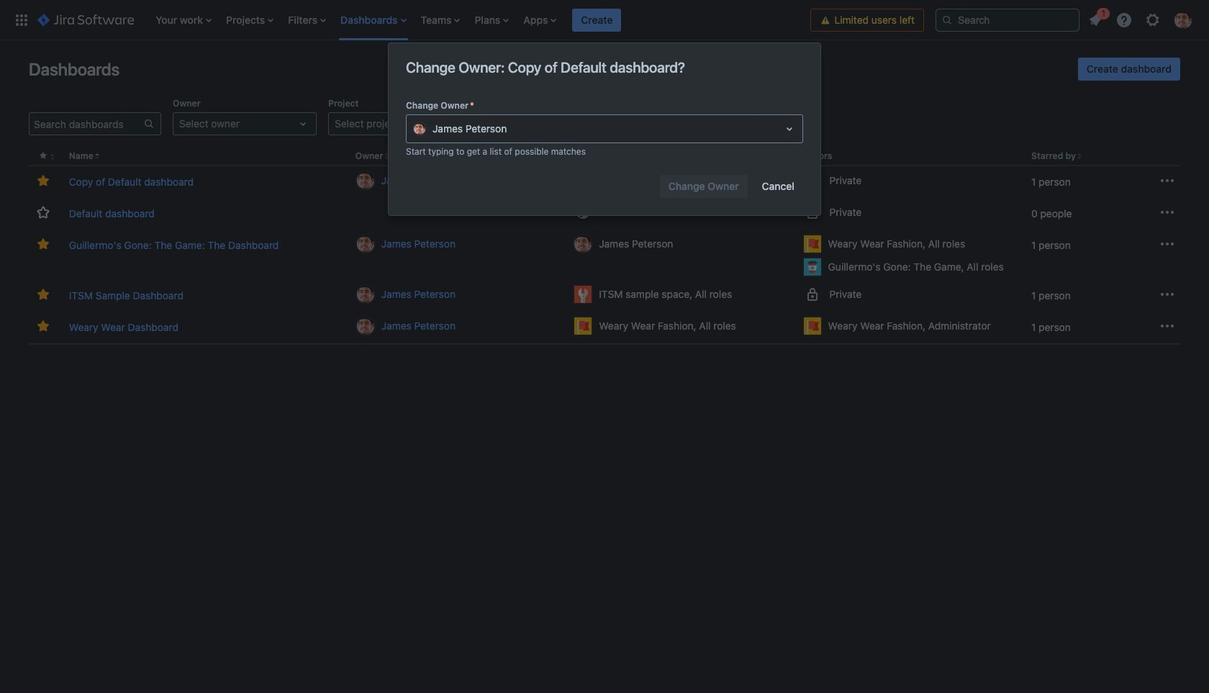 Task type: vqa. For each thing, say whether or not it's contained in the screenshot.
WWF- to the left
no



Task type: describe. For each thing, give the bounding box(es) containing it.
0 horizontal spatial list
[[148, 0, 811, 40]]

2 open image from the left
[[450, 115, 467, 132]]

Search field
[[936, 8, 1080, 31]]

search image
[[941, 14, 953, 26]]

primary element
[[9, 0, 811, 40]]



Task type: locate. For each thing, give the bounding box(es) containing it.
None search field
[[936, 8, 1080, 31]]

0 horizontal spatial open image
[[294, 115, 312, 132]]

1 horizontal spatial open image
[[781, 120, 798, 137]]

star weary wear dashboard image
[[34, 317, 52, 335]]

list item inside list
[[1082, 5, 1110, 31]]

1 open image from the left
[[294, 115, 312, 132]]

star copy of default dashboard image
[[34, 172, 52, 189]]

list item
[[151, 0, 216, 40], [222, 0, 278, 40], [284, 0, 330, 40], [336, 0, 411, 40], [416, 0, 465, 40], [470, 0, 513, 40], [519, 0, 561, 40], [572, 0, 621, 40], [1082, 5, 1110, 31]]

dialog
[[389, 43, 820, 215]]

open image
[[294, 115, 312, 132], [450, 115, 467, 132]]

0 horizontal spatial open image
[[605, 115, 623, 132]]

open image
[[605, 115, 623, 132], [781, 120, 798, 137]]

star default dashboard image
[[34, 204, 52, 221]]

banner
[[0, 0, 1209, 40]]

star guillermo's gone: the game: the dashboard image
[[34, 235, 52, 253]]

list
[[148, 0, 811, 40], [1082, 5, 1200, 33]]

1 horizontal spatial open image
[[450, 115, 467, 132]]

jira software image
[[37, 11, 134, 28], [37, 11, 134, 28]]

dashboards details element
[[29, 147, 1180, 345]]

1 horizontal spatial list
[[1082, 5, 1200, 33]]

Search dashboards text field
[[30, 114, 143, 134]]

star itsm sample dashboard image
[[34, 286, 52, 303]]



